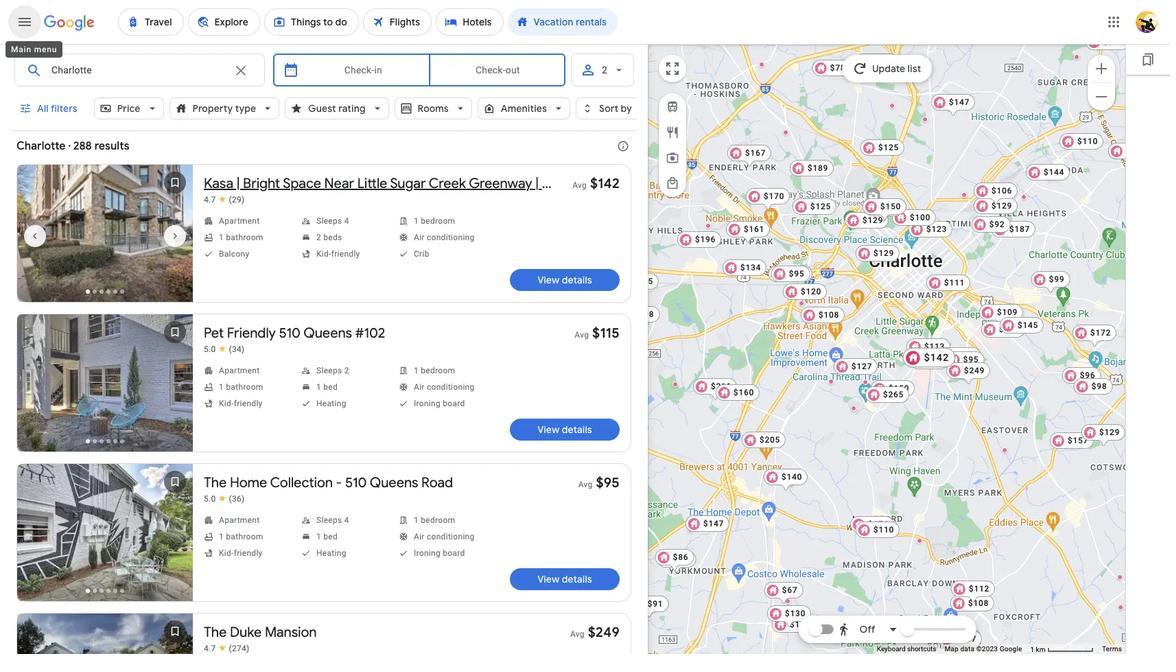 Task type: vqa. For each thing, say whether or not it's contained in the screenshot.
$157 at the bottom right
yes



Task type: describe. For each thing, give the bounding box(es) containing it.
pet friendly spacious 3br in myers park image
[[917, 538, 922, 543]]

$95 for $95 link underneath $113
[[928, 356, 943, 366]]

pet friendly modern 4 bedroom home - 5 min to uptown image
[[889, 103, 895, 108]]

$265 link
[[865, 386, 909, 403]]

$112 link
[[951, 580, 995, 604]]

$112
[[969, 584, 990, 594]]

$129 for $129 'link' underneath $96
[[1099, 427, 1120, 437]]

$92 link
[[971, 216, 1011, 232]]

$129 for $129 'link' to the left of $100 link
[[862, 215, 883, 225]]

0 horizontal spatial $98
[[639, 309, 654, 319]]

1 vertical spatial $99 link
[[630, 596, 669, 619]]

the estate at eastover image
[[981, 370, 987, 376]]

1 horizontal spatial $98
[[882, 203, 898, 212]]

property
[[193, 102, 233, 115]]

$67 link
[[764, 582, 803, 605]]

avg for $115
[[575, 330, 589, 340]]

pet friendly mini golf in backyard near uptown image
[[688, 527, 693, 532]]

$91 link
[[630, 596, 669, 619]]

$142 inside "link"
[[924, 352, 949, 363]]

$111
[[944, 278, 965, 287]]

clear image
[[233, 62, 249, 79]]

staysbywalker studio in noda | 2 miles to uptown! image
[[1021, 194, 1027, 199]]

5 out of 5 stars from 36 reviews image
[[204, 494, 245, 505]]

spacious 4 bedroom in prime location! image
[[1117, 574, 1123, 580]]

1 horizontal spatial $106 link
[[974, 182, 1018, 206]]

$140 link
[[764, 469, 808, 492]]

$129 link down $96
[[1081, 424, 1126, 447]]

$167
[[745, 148, 766, 158]]

$189
[[808, 163, 828, 173]]

$196
[[695, 234, 716, 244]]

0 vertical spatial $120 link
[[768, 265, 813, 282]]

$100 link
[[892, 209, 936, 226]]

1 vertical spatial $120 link
[[783, 283, 827, 300]]

property type button
[[169, 92, 279, 125]]

0 vertical spatial $104 link
[[1108, 142, 1153, 159]]

1 km
[[1031, 646, 1048, 653]]

view details for $95
[[538, 573, 592, 586]]

$216 link
[[1086, 33, 1130, 50]]

$92
[[989, 219, 1005, 229]]

0 horizontal spatial $99
[[647, 599, 663, 609]]

1 horizontal spatial $98 link
[[864, 199, 903, 223]]

$130
[[785, 609, 806, 618]]

view for $142
[[538, 274, 560, 286]]

$86 link
[[655, 549, 694, 572]]

save the home collection - 510 queens road to collection image
[[159, 465, 192, 498]]

all
[[37, 102, 49, 115]]

$134
[[740, 263, 761, 272]]

0 horizontal spatial $249
[[588, 624, 620, 641]]

$129 for $129 'link' over $92
[[992, 201, 1012, 210]]

save kasa | bright space near little sugar creek greenway | dilworth to collection image
[[159, 166, 192, 199]]

terms
[[1103, 645, 1122, 653]]

main
[[11, 45, 32, 54]]

0 horizontal spatial $108 link
[[801, 307, 845, 323]]

1 horizontal spatial $125 link
[[860, 139, 905, 156]]

pet friendly stylish home with king bed & hot tub in uptown image
[[1074, 54, 1080, 59]]

pet friendly southpark/cotswald condo image
[[1118, 605, 1124, 610]]

2 vertical spatial $115
[[955, 350, 976, 360]]

$109 link
[[979, 304, 1023, 327]]

4.7 out of 5 stars from 29 reviews image
[[204, 194, 245, 205]]

$170
[[764, 191, 785, 201]]

$127
[[851, 361, 872, 371]]

google
[[1000, 645, 1023, 653]]

1 horizontal spatial $147
[[949, 97, 970, 107]]

$125 for the bottom the $125 link
[[810, 202, 831, 211]]

0 horizontal spatial $147 link
[[685, 515, 730, 532]]

0 horizontal spatial $115 link
[[937, 347, 982, 364]]

$100
[[910, 212, 931, 222]]

$83 link
[[657, 551, 696, 574]]

$95 for $95 link above the wilmore super cute cabin image
[[789, 269, 805, 278]]

5.0 for $95
[[204, 494, 216, 504]]

all filters
[[37, 102, 77, 115]]

2101 kirkwood #6:chic 1br in heart of clt w/ porch image
[[863, 379, 868, 385]]

view details link for $115
[[510, 419, 620, 441]]

amenities
[[501, 102, 547, 115]]

$111 link
[[926, 274, 971, 291]]

1 vertical spatial $108 link
[[950, 595, 995, 611]]

map
[[945, 645, 959, 653]]

guest
[[308, 102, 336, 115]]

$253
[[873, 57, 894, 66]]

(29)
[[229, 195, 245, 205]]

sort by button
[[576, 92, 656, 125]]

0 vertical spatial $106
[[992, 186, 1012, 195]]

0 horizontal spatial $110
[[873, 525, 894, 534]]

shortcuts
[[908, 645, 937, 653]]

avg for $249
[[570, 630, 585, 639]]

view details for $142
[[538, 274, 592, 286]]

data
[[961, 645, 975, 653]]

by
[[621, 102, 632, 115]]

$172 link
[[1073, 324, 1117, 348]]

zoom out map image
[[1094, 88, 1110, 105]]

pet friendly luxury home with hot tub & sauna image
[[851, 405, 856, 411]]

price button
[[94, 92, 164, 125]]

pet friendly open & modern 3br home near uptown & airport image
[[705, 223, 711, 228]]

$78 link
[[812, 59, 851, 76]]

0 vertical spatial $150 link
[[862, 198, 907, 221]]

photos list for $142
[[16, 164, 194, 316]]

charlotte · 288
[[16, 139, 92, 153]]

wilmore super cute cabin image
[[799, 300, 804, 306]]

2 horizontal spatial $98
[[1092, 381, 1107, 391]]

0 horizontal spatial $106 link
[[862, 198, 907, 221]]

off button
[[835, 613, 902, 646]]

photo 1 image for $142
[[16, 164, 194, 303]]

$165
[[632, 276, 653, 286]]

0 vertical spatial $104
[[1126, 146, 1147, 156]]

2
[[602, 65, 608, 76]]

sort by
[[599, 102, 632, 115]]

©2023
[[977, 645, 998, 653]]

$83
[[675, 554, 691, 564]]

view details button for $115
[[510, 419, 620, 441]]

keyboard shortcuts
[[877, 645, 937, 653]]

5 out of 5 stars from 34 reviews image
[[204, 344, 245, 355]]

$165 link
[[615, 273, 659, 296]]

renovated! 12 minutes from south end clt! image
[[785, 598, 791, 604]]

$86
[[673, 552, 689, 562]]

photo 1 image for $95
[[17, 464, 193, 601]]

$144 link
[[1026, 164, 1070, 180]]

$96 link
[[1062, 367, 1101, 383]]

Check-out text field
[[441, 54, 555, 86]]

pet friendly charming yellow cottage in dilworth image
[[896, 379, 901, 385]]

filters
[[51, 102, 77, 115]]

1 vertical spatial $98 link
[[621, 306, 660, 322]]

$187 link
[[992, 221, 1036, 237]]

avg $249
[[570, 624, 620, 641]]

1 vertical spatial $147
[[703, 519, 724, 528]]

0 vertical spatial $110
[[1077, 136, 1098, 146]]

$113
[[924, 342, 945, 351]]

$157
[[1068, 436, 1089, 445]]

$123
[[926, 224, 947, 234]]

1 vertical spatial $120
[[801, 287, 822, 296]]

$124 for the left $124 link
[[790, 620, 811, 629]]

off
[[860, 623, 876, 636]]

1 vertical spatial $104 link
[[981, 321, 1026, 337]]

2 horizontal spatial $115
[[1126, 146, 1147, 156]]

photos list for $115
[[17, 314, 193, 465]]

view details link for $142
[[510, 269, 620, 291]]

$174
[[868, 519, 889, 529]]

0 vertical spatial $150
[[880, 202, 901, 211]]

$124 for $124 link to the right
[[955, 633, 976, 642]]

$253 link
[[855, 53, 899, 70]]

Search for places, hotels and more text field
[[51, 54, 224, 86]]

$161 link
[[726, 221, 770, 244]]

$67
[[782, 585, 798, 595]]

$78
[[830, 63, 846, 72]]

main menu image
[[16, 14, 33, 30]]

$161
[[744, 224, 765, 234]]

filters form
[[11, 44, 656, 139]]

4.7 for $249
[[204, 644, 216, 654]]

1 vertical spatial $115
[[593, 325, 620, 342]]

1 vertical spatial $104
[[999, 324, 1020, 334]]

$145
[[1018, 320, 1039, 330]]

map region
[[489, 0, 1171, 654]]

save the duke mansion to collection image
[[159, 615, 192, 648]]

2 button
[[571, 54, 634, 87]]



Task type: locate. For each thing, give the bounding box(es) containing it.
$129 down $100 link
[[873, 248, 894, 258]]

0 vertical spatial $98
[[882, 203, 898, 212]]

0 horizontal spatial $106
[[880, 202, 901, 211]]

1 vertical spatial $115 link
[[937, 347, 982, 364]]

1 view details from the top
[[538, 274, 592, 286]]

$129 link left $100 link
[[845, 212, 889, 228]]

view for $115
[[538, 424, 560, 436]]

$129 up $92
[[992, 201, 1012, 210]]

$147 right pet friendly mini golf in backyard near uptown image
[[703, 519, 724, 528]]

view details up avg $249
[[538, 573, 592, 586]]

keyboard shortcuts button
[[877, 645, 937, 654]]

$129 for $129 'link' below $100 link
[[873, 248, 894, 258]]

$167 link
[[727, 145, 771, 168]]

(36)
[[229, 494, 245, 504]]

1 horizontal spatial $110 link
[[1060, 133, 1104, 149]]

view details link for $95
[[510, 568, 620, 590]]

$108 down lux condo in southpark~king bed~free parking~ balcony~long term stays welcome!!! icon
[[968, 598, 989, 608]]

1 vertical spatial $147 link
[[685, 515, 730, 532]]

1 vertical spatial $125 link
[[792, 198, 837, 215]]

$187
[[1009, 224, 1030, 234]]

$98 link left $100
[[864, 199, 903, 223]]

0 vertical spatial view details
[[538, 274, 592, 286]]

$115 link
[[1108, 142, 1153, 159], [937, 347, 982, 364]]

next image down the save pet friendly 510 queens #102 to collection icon
[[159, 369, 192, 402]]

1 horizontal spatial $106
[[992, 186, 1012, 195]]

avg inside avg $115
[[575, 330, 589, 340]]

$129 link up $92
[[974, 197, 1018, 214]]

highly sought after, don't miss out. image
[[759, 61, 764, 67]]

0 vertical spatial $147
[[949, 97, 970, 107]]

2 vertical spatial $98 link
[[1074, 378, 1113, 394]]

2 view details link from the top
[[510, 419, 620, 441]]

$150 link right 2101 kirkwood #6:chic 1br in heart of clt w/ porch "image"
[[871, 380, 915, 396]]

avg inside avg $249
[[570, 630, 585, 639]]

$211 link
[[693, 378, 737, 401]]

modern 2br in myers park with enclosed porch image
[[964, 355, 970, 361]]

map data ©2023 google
[[945, 645, 1023, 653]]

details up avg $115
[[562, 274, 592, 286]]

details for $95
[[562, 573, 592, 586]]

1 horizontal spatial $147 link
[[931, 94, 975, 117]]

$108 link down $112
[[950, 595, 995, 611]]

2 vertical spatial view
[[538, 573, 560, 586]]

0 vertical spatial 5.0
[[204, 345, 216, 354]]

$99
[[1049, 274, 1065, 284], [647, 599, 663, 609]]

0 vertical spatial view details link
[[510, 269, 620, 291]]

1 view details link from the top
[[510, 269, 620, 291]]

photos list
[[16, 164, 194, 316], [17, 314, 193, 465], [17, 464, 193, 615], [17, 614, 193, 654]]

1 vertical spatial $110
[[873, 525, 894, 534]]

avg for $95
[[578, 480, 593, 490]]

$91
[[647, 599, 663, 609]]

2 vertical spatial $98
[[1092, 381, 1107, 391]]

0 vertical spatial $125
[[878, 142, 899, 152]]

$108 link
[[801, 307, 845, 323], [950, 595, 995, 611]]

terms link
[[1103, 645, 1122, 653]]

photos list for $95
[[17, 464, 193, 615]]

1 horizontal spatial $249
[[964, 366, 985, 375]]

1 vertical spatial back image
[[19, 519, 51, 552]]

next image
[[159, 519, 192, 552]]

update
[[872, 62, 906, 75]]

3 view from the top
[[538, 573, 560, 586]]

$125 down pet friendly modern 4 bedroom home - 5 min to uptown icon
[[878, 142, 899, 152]]

keyboard
[[877, 645, 906, 653]]

avg
[[573, 181, 587, 190], [575, 330, 589, 340], [578, 480, 593, 490], [570, 630, 585, 639]]

2 view from the top
[[538, 424, 560, 436]]

1 view from the top
[[538, 274, 560, 286]]

$106 link left $100
[[862, 198, 907, 221]]

1 horizontal spatial $124
[[955, 633, 976, 642]]

view details button for $142
[[510, 269, 620, 291]]

$125
[[878, 142, 899, 152], [810, 202, 831, 211]]

$108 up $127 link
[[819, 310, 839, 320]]

view details button up avg $115
[[510, 269, 620, 291]]

avg for $142
[[573, 181, 587, 190]]

view details for $115
[[538, 424, 592, 436]]

0 vertical spatial 4.7
[[204, 195, 216, 205]]

2 view details from the top
[[538, 424, 592, 436]]

1 vertical spatial $106
[[880, 202, 901, 211]]

1 horizontal spatial $124 link
[[937, 629, 982, 653]]

2 view details button from the top
[[510, 419, 620, 441]]

2 5.0 from the top
[[204, 494, 216, 504]]

$99 link
[[1031, 271, 1070, 294], [630, 596, 669, 619]]

$125 for the rightmost the $125 link
[[878, 142, 899, 152]]

Check-in text field
[[308, 54, 419, 86]]

0 vertical spatial view
[[538, 274, 560, 286]]

$106 link left staysbywalker studio in noda | 2 miles to uptown! icon
[[974, 182, 1018, 206]]

upscale studio in ritzy southpark charlotte/king bed/balcony/free parking! image
[[962, 593, 967, 598]]

$109
[[997, 307, 1018, 317]]

3 view details from the top
[[538, 573, 592, 586]]

details for $142
[[562, 274, 592, 286]]

3 view details button from the top
[[510, 568, 620, 590]]

5.0
[[204, 345, 216, 354], [204, 494, 216, 504]]

5.0 inside '5 out of 5 stars from 36 reviews' image
[[204, 494, 216, 504]]

0 vertical spatial $142
[[590, 175, 620, 192]]

$170 link
[[746, 188, 790, 211]]

avg $142
[[573, 175, 620, 192]]

0 horizontal spatial $125
[[810, 202, 831, 211]]

save pet friendly 510 queens #102 to collection image
[[159, 316, 192, 349]]

details up avg $249
[[562, 573, 592, 586]]

next image down save kasa | bright space near little sugar creek greenway | dilworth to collection icon at the left top of page
[[159, 220, 192, 253]]

0 horizontal spatial $108
[[819, 310, 839, 320]]

$129 left $100 link
[[862, 215, 883, 225]]

0 vertical spatial $108
[[819, 310, 839, 320]]

next image for $142
[[159, 220, 192, 253]]

avg $115
[[575, 325, 620, 342]]

update list button
[[842, 55, 932, 82]]

0 vertical spatial $99 link
[[1031, 271, 1070, 294]]

$216
[[1103, 37, 1124, 46]]

pet friendly bunga-yolo image
[[828, 379, 834, 384]]

1 horizontal spatial $99 link
[[1031, 271, 1070, 294]]

$142 down $113
[[924, 352, 949, 363]]

$113 link
[[906, 338, 951, 361]]

1 vertical spatial $108
[[968, 598, 989, 608]]

$107
[[956, 634, 977, 644]]

$160
[[733, 388, 754, 397]]

$129
[[992, 201, 1012, 210], [862, 215, 883, 225], [873, 248, 894, 258], [1099, 427, 1120, 437]]

$144
[[1044, 167, 1065, 177]]

(34)
[[229, 345, 245, 354]]

new! modern charlotte hub in lockwood neighborhood image
[[962, 192, 967, 197]]

2 details from the top
[[562, 424, 592, 436]]

5 stars in eastover, minutes to uptown image
[[1002, 447, 1008, 453]]

$104 link down zoom out map icon
[[1108, 142, 1153, 159]]

$98 down $96
[[1092, 381, 1107, 391]]

$129 link
[[974, 197, 1018, 214], [845, 212, 889, 228], [856, 245, 900, 261], [1081, 424, 1126, 447]]

$147 link up "$86"
[[685, 515, 730, 532]]

zoom in map image
[[1094, 60, 1110, 77]]

$98 down $165 link
[[639, 309, 654, 319]]

$147 right pet friendly modern 4 bedroom home - 5 min to uptown icon
[[949, 97, 970, 107]]

0 horizontal spatial $98 link
[[621, 306, 660, 322]]

back image for $142
[[19, 220, 51, 253]]

view details button up avg $95
[[510, 419, 620, 441]]

0 vertical spatial $108 link
[[801, 307, 845, 323]]

price
[[117, 102, 140, 115]]

back image for $95
[[19, 519, 51, 552]]

photo 1 image for $115
[[17, 314, 193, 452]]

1 next image from the top
[[159, 220, 192, 253]]

$142
[[590, 175, 620, 192], [924, 352, 949, 363]]

newly renovated! welcome soccer/football fans 10 mins to bofa stadium image
[[672, 381, 678, 387]]

view details link up avg $249
[[510, 568, 620, 590]]

1 horizontal spatial $108
[[968, 598, 989, 608]]

$98 link down $165 link
[[621, 306, 660, 322]]

2 back image from the top
[[19, 519, 51, 552]]

$110 link up $144
[[1060, 133, 1104, 149]]

0 horizontal spatial $125 link
[[792, 198, 837, 215]]

0 horizontal spatial $99 link
[[630, 596, 669, 619]]

rooms
[[418, 102, 449, 115]]

$124
[[790, 620, 811, 629], [955, 633, 976, 642]]

back image
[[19, 369, 51, 402]]

0 vertical spatial details
[[562, 274, 592, 286]]

menu
[[34, 45, 57, 54]]

$110 link left pet friendly spacious 3br in myers park image on the bottom right of page
[[856, 521, 900, 538]]

3 details from the top
[[562, 573, 592, 586]]

$249 inside map region
[[964, 366, 985, 375]]

1 horizontal spatial $108 link
[[950, 595, 995, 611]]

0 vertical spatial $98 link
[[864, 199, 903, 223]]

$150 link
[[862, 198, 907, 221], [871, 380, 915, 396]]

$142 link
[[903, 347, 956, 367]]

2br tranquil townhome✦2 mi to uptown✦free parking image
[[922, 116, 928, 122]]

1 horizontal spatial $115
[[955, 350, 976, 360]]

5.0 for $115
[[204, 345, 216, 354]]

2 vertical spatial details
[[562, 573, 592, 586]]

$108
[[819, 310, 839, 320], [968, 598, 989, 608]]

$124 down '$130'
[[790, 620, 811, 629]]

$172
[[1090, 328, 1111, 337]]

lux condo in southpark~king bed~free parking~ balcony~long term stays welcome!!! image
[[969, 591, 975, 596]]

$95 link
[[771, 265, 810, 282], [945, 351, 984, 368], [910, 353, 949, 369]]

4.7 for $142
[[204, 195, 216, 205]]

$125 link down pet friendly modern 4 bedroom home - 5 min to uptown icon
[[860, 139, 905, 156]]

$95
[[789, 269, 805, 278], [963, 355, 979, 364], [928, 356, 943, 366], [596, 474, 620, 492]]

pet friendly queens terrace #2 image
[[970, 365, 976, 370]]

0 horizontal spatial $124
[[790, 620, 811, 629]]

view details link up avg $95
[[510, 419, 620, 441]]

$205
[[759, 435, 780, 445]]

$205 link
[[742, 431, 786, 448]]

$160 link
[[716, 384, 760, 401]]

update list
[[872, 62, 921, 75]]

$157 link
[[1050, 432, 1094, 449]]

1 vertical spatial $150
[[889, 383, 909, 393]]

$129 link down $100 link
[[856, 245, 900, 261]]

view details up avg $115
[[538, 274, 592, 286]]

0 vertical spatial $115 link
[[1108, 142, 1153, 159]]

0 vertical spatial back image
[[19, 220, 51, 253]]

$95 link up the estate at eastover icon
[[945, 351, 984, 368]]

0 vertical spatial $110 link
[[1060, 133, 1104, 149]]

photo 1 image
[[16, 164, 194, 303], [17, 314, 193, 452], [17, 464, 193, 601], [17, 614, 193, 654]]

$125 down the $189
[[810, 202, 831, 211]]

view for $95
[[538, 573, 560, 586]]

view details button for $95
[[510, 568, 620, 590]]

$196 link
[[677, 231, 721, 247]]

1 vertical spatial 4.7
[[204, 644, 216, 654]]

1 vertical spatial view details
[[538, 424, 592, 436]]

1 vertical spatial view
[[538, 424, 560, 436]]

details up avg $95
[[562, 424, 592, 436]]

1 4.7 from the top
[[204, 195, 216, 205]]

0 vertical spatial next image
[[159, 220, 192, 253]]

$108 link down the wilmore super cute cabin image
[[801, 307, 845, 323]]

$95 for $95 link over the estate at eastover icon
[[963, 355, 979, 364]]

0 vertical spatial $99
[[1049, 274, 1065, 284]]

guest rating button
[[285, 92, 389, 125]]

$115 link up pet friendly queens terrace #2 icon
[[937, 347, 982, 364]]

$120 link
[[768, 265, 813, 282], [783, 283, 827, 300]]

1 view details button from the top
[[510, 269, 620, 291]]

learn more about these results image
[[607, 130, 640, 163]]

1 vertical spatial $124
[[955, 633, 976, 642]]

1 vertical spatial $150 link
[[871, 380, 915, 396]]

$107 link
[[938, 631, 982, 654]]

$124 up data
[[955, 633, 976, 642]]

view details link up avg $115
[[510, 269, 620, 291]]

property type
[[193, 102, 256, 115]]

1 km button
[[1027, 645, 1098, 654]]

rating
[[339, 102, 366, 115]]

km
[[1036, 646, 1046, 653]]

pet friendly luxury mid century modern home- travelers oasis image
[[783, 129, 788, 135]]

view details button up avg $249
[[510, 568, 620, 590]]

1 horizontal spatial $104 link
[[1108, 142, 1153, 159]]

$99 link down $83 link
[[630, 596, 669, 619]]

$110
[[1077, 136, 1098, 146], [873, 525, 894, 534]]

$104 link down $109
[[981, 321, 1026, 337]]

details for $115
[[562, 424, 592, 436]]

2 vertical spatial view details button
[[510, 568, 620, 590]]

500 queens #4: experience myers park in chic 2br image
[[963, 355, 968, 361]]

1 vertical spatial $125
[[810, 202, 831, 211]]

1 vertical spatial $99
[[647, 599, 663, 609]]

charlotte · 288 results
[[16, 139, 130, 153]]

amenities button
[[478, 92, 571, 125]]

1 vertical spatial details
[[562, 424, 592, 436]]

5.0 inside 5 out of 5 stars from 34 reviews "image"
[[204, 345, 216, 354]]

1 horizontal spatial $99
[[1049, 274, 1065, 284]]

$125 link down $189 link
[[792, 198, 837, 215]]

1 vertical spatial next image
[[159, 369, 192, 402]]

all filters button
[[11, 92, 88, 125]]

$99 link up the $145
[[1031, 271, 1070, 294]]

view details up avg $95
[[538, 424, 592, 436]]

next image
[[159, 220, 192, 253], [159, 369, 192, 402]]

4.7 out of 5 stars from 274 reviews image
[[204, 643, 250, 654]]

0 vertical spatial view details button
[[510, 269, 620, 291]]

1 details from the top
[[562, 274, 592, 286]]

0 horizontal spatial $104
[[999, 324, 1020, 334]]

3 view details link from the top
[[510, 568, 620, 590]]

$98 left $100
[[882, 203, 898, 212]]

$95 link down $113
[[910, 353, 949, 369]]

$142 down learn more about these results image in the right top of the page
[[590, 175, 620, 192]]

1 horizontal spatial $142
[[924, 352, 949, 363]]

5.0 left (34)
[[204, 345, 216, 354]]

1 horizontal spatial $125
[[878, 142, 899, 152]]

1 horizontal spatial $104
[[1126, 146, 1147, 156]]

$145 link
[[1000, 317, 1044, 333]]

$104 link
[[1108, 142, 1153, 159], [981, 321, 1026, 337]]

1 horizontal spatial $110
[[1077, 136, 1098, 146]]

rooms button
[[394, 92, 472, 125]]

$98 link down $172 link
[[1074, 378, 1113, 394]]

$189 link
[[790, 160, 834, 176]]

sort
[[599, 102, 619, 115]]

4.7 left (274)
[[204, 644, 216, 654]]

0 horizontal spatial $147
[[703, 519, 724, 528]]

1 5.0 from the top
[[204, 345, 216, 354]]

1 vertical spatial view details link
[[510, 419, 620, 441]]

0 vertical spatial $125 link
[[860, 139, 905, 156]]

$129 right $157 at the right bottom of the page
[[1099, 427, 1120, 437]]

$115 link down zoom out map icon
[[1108, 142, 1153, 159]]

1 back image from the top
[[19, 220, 51, 253]]

1 vertical spatial $110 link
[[856, 521, 900, 538]]

1 vertical spatial view details button
[[510, 419, 620, 441]]

2 4.7 from the top
[[204, 644, 216, 654]]

back image
[[19, 220, 51, 253], [19, 519, 51, 552]]

0 vertical spatial $124
[[790, 620, 811, 629]]

view larger map image
[[665, 60, 681, 77]]

avg inside avg $142
[[573, 181, 587, 190]]

0 horizontal spatial $142
[[590, 175, 620, 192]]

0 vertical spatial $115
[[1126, 146, 1147, 156]]

$140
[[781, 472, 802, 482]]

$95 link up the wilmore super cute cabin image
[[771, 265, 810, 282]]

view
[[538, 274, 560, 286], [538, 424, 560, 436], [538, 573, 560, 586]]

$147 link right 2br tranquil townhome✦2 mi to uptown✦free parking icon on the right top of the page
[[931, 94, 975, 117]]

2 next image from the top
[[159, 369, 192, 402]]

2 vertical spatial view details
[[538, 573, 592, 586]]

$134 link
[[722, 259, 767, 276]]

avg inside avg $95
[[578, 480, 593, 490]]

(274)
[[229, 644, 250, 654]]

next image for $115
[[159, 369, 192, 402]]

$249
[[964, 366, 985, 375], [588, 624, 620, 641]]

5.0 left (36)
[[204, 494, 216, 504]]

$147
[[949, 97, 970, 107], [703, 519, 724, 528]]

4.7
[[204, 195, 216, 205], [204, 644, 216, 654]]

view details
[[538, 274, 592, 286], [538, 424, 592, 436], [538, 573, 592, 586]]

0 vertical spatial $120
[[786, 269, 807, 278]]

$150 link left $100
[[862, 198, 907, 221]]

1 vertical spatial 5.0
[[204, 494, 216, 504]]

4.7 left (29)
[[204, 195, 216, 205]]

0 horizontal spatial $124 link
[[772, 616, 816, 633]]

new! renovated and 12 minutes to south end clt! image
[[796, 608, 802, 613]]



